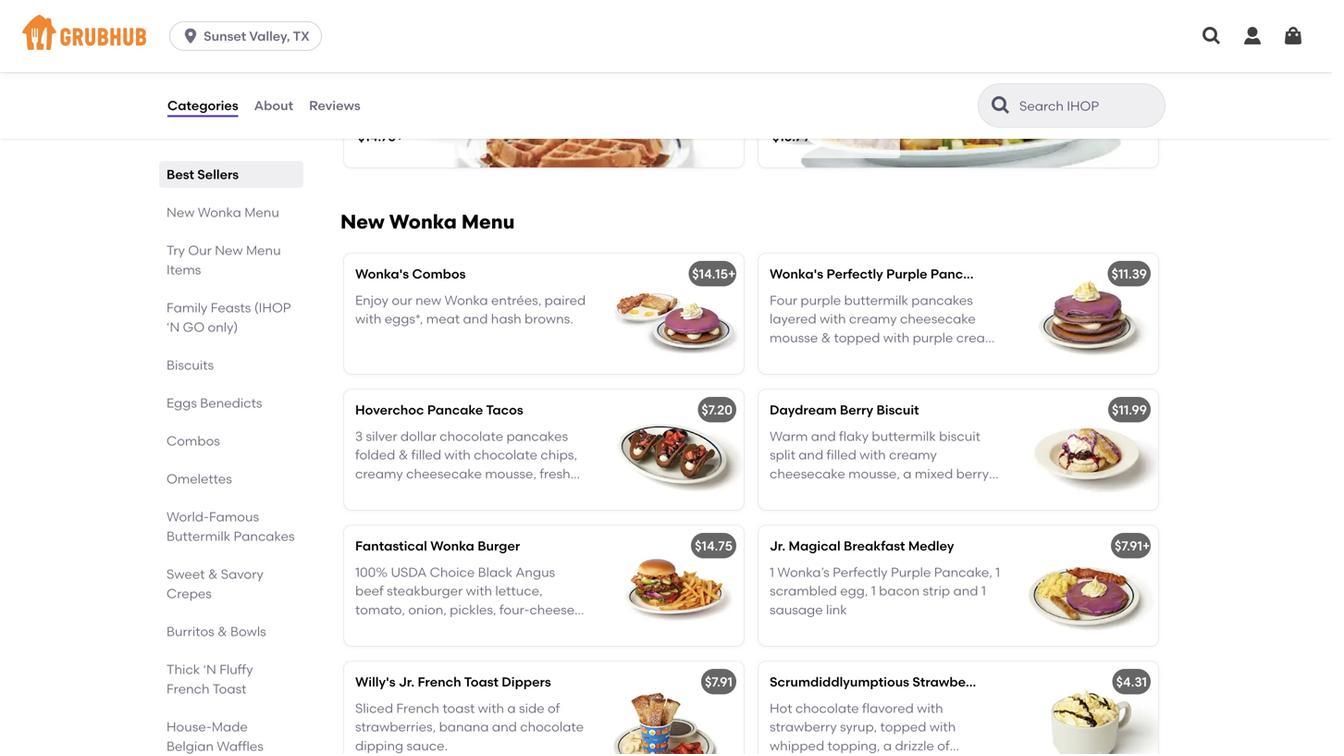 Task type: locate. For each thing, give the bounding box(es) containing it.
and inside sliced french toast with a side of strawberries, banana and chocolate dipping sauce.
[[492, 719, 517, 735]]

breakfast
[[844, 538, 906, 554]]

topping,
[[770, 485, 823, 500], [828, 738, 881, 754]]

1 vertical spatial chocolate
[[520, 719, 584, 735]]

a inside warm and flaky buttermilk biscuit split and filled with creamy cheesecake mousse, a mixed berry topping, topped with purple cream cheese icing and powdered sugar.
[[904, 466, 912, 482]]

a left drizzle
[[884, 738, 892, 754]]

0 vertical spatial sugar.
[[841, 367, 880, 383]]

biscuit
[[940, 428, 981, 444]]

0 horizontal spatial topping,
[[770, 485, 823, 500]]

with down the enjoy
[[355, 311, 382, 327]]

0 horizontal spatial yelp image
[[679, 70, 728, 88]]

and up filled on the bottom right of the page
[[812, 428, 837, 444]]

cheesecake
[[901, 311, 976, 327], [770, 466, 846, 482]]

1 vertical spatial cheese
[[770, 504, 815, 519]]

topped inside four purple buttermilk pancakes layered with creamy cheesecake mousse & topped with purple cream cheese icing, whipped topping and gold glitter sugar.
[[834, 330, 881, 346]]

2 cheese from the top
[[770, 504, 815, 519]]

sunset
[[204, 28, 246, 44]]

cream down berry
[[948, 485, 990, 500]]

eggs
[[167, 395, 197, 411]]

0 horizontal spatial combos
[[167, 433, 220, 449]]

+
[[396, 129, 404, 144], [729, 266, 736, 282], [1143, 538, 1151, 554]]

1 horizontal spatial +
[[729, 266, 736, 282]]

wonka up wonka's combos
[[389, 210, 457, 234]]

biscuit
[[877, 402, 920, 418]]

1 horizontal spatial jr.
[[770, 538, 786, 554]]

cheese left the icing
[[770, 504, 815, 519]]

yelp image
[[679, 70, 728, 88], [1093, 70, 1142, 88]]

topped up icing,
[[834, 330, 881, 346]]

buttermilk down wonka's perfectly purple pancakes - (full stack)
[[845, 292, 909, 308]]

french up strawberries,
[[397, 701, 440, 716]]

topped up the icing
[[826, 485, 872, 500]]

hot left chocolate
[[987, 674, 1010, 690]]

new wonka menu up wonka's combos
[[341, 210, 515, 234]]

0 vertical spatial combos
[[412, 266, 466, 282]]

1 vertical spatial topped
[[826, 485, 872, 500]]

& inside sweet & savory crepes
[[208, 567, 218, 582]]

topping
[[913, 349, 963, 364]]

svg image inside the sunset valley, tx 'button'
[[182, 27, 200, 45]]

willy's
[[355, 674, 396, 690]]

topping, inside warm and flaky buttermilk biscuit split and filled with creamy cheesecake mousse, a mixed berry topping, topped with purple cream cheese icing and powdered sugar.
[[770, 485, 823, 500]]

paired
[[545, 292, 586, 308]]

toast
[[443, 701, 475, 716]]

svg image
[[1202, 25, 1224, 47], [1242, 25, 1264, 47], [182, 27, 200, 45]]

chocolate down the scrumdiddlyumptious
[[796, 701, 860, 716]]

0 horizontal spatial svg image
[[182, 27, 200, 45]]

side
[[519, 701, 545, 716]]

whipped down strawberry
[[770, 738, 825, 754]]

+ for jr.
[[1143, 538, 1151, 554]]

belgian
[[167, 739, 214, 754]]

tacos
[[486, 402, 524, 418]]

a
[[904, 466, 912, 482], [508, 701, 516, 716], [884, 738, 892, 754]]

pancakes for buttermilk
[[234, 529, 295, 544]]

1 horizontal spatial a
[[884, 738, 892, 754]]

1 vertical spatial topping,
[[828, 738, 881, 754]]

with up drizzle
[[930, 719, 956, 735]]

& right sweet
[[208, 567, 218, 582]]

0 vertical spatial whipped
[[855, 349, 910, 364]]

'n inside family feasts (ihop 'n go only)
[[167, 319, 180, 335]]

1 vertical spatial a
[[508, 701, 516, 716]]

filled
[[827, 447, 857, 463]]

& left bowls
[[218, 624, 227, 640]]

topped inside hot chocolate flavored with strawberry syrup, topped with whipped topping, a drizzle
[[881, 719, 927, 735]]

0 horizontal spatial $7.91
[[705, 674, 733, 690]]

1 horizontal spatial sugar.
[[947, 504, 985, 519]]

jr. up wonka's
[[770, 538, 786, 554]]

eggs*,
[[385, 311, 423, 327]]

cheesecake inside four purple buttermilk pancakes layered with creamy cheesecake mousse & topped with purple cream cheese icing, whipped topping and gold glitter sugar.
[[901, 311, 976, 327]]

2 horizontal spatial +
[[1143, 538, 1151, 554]]

cream up topping
[[957, 330, 998, 346]]

'n
[[167, 319, 180, 335], [203, 662, 216, 678]]

reviews
[[309, 98, 361, 113]]

house-made belgian waffles
[[167, 719, 264, 754]]

best
[[167, 167, 194, 182]]

(full
[[1005, 266, 1032, 282]]

made
[[212, 719, 248, 735]]

0 horizontal spatial whipped
[[770, 738, 825, 754]]

perfectly up four purple buttermilk pancakes layered with creamy cheesecake mousse & topped with purple cream cheese icing, whipped topping and gold glitter sugar.
[[827, 266, 884, 282]]

1 vertical spatial pancakes
[[234, 529, 295, 544]]

buttermilk inside four purple buttermilk pancakes layered with creamy cheesecake mousse & topped with purple cream cheese icing, whipped topping and gold glitter sugar.
[[845, 292, 909, 308]]

1 vertical spatial $14.75
[[695, 538, 733, 554]]

hot
[[987, 674, 1010, 690], [770, 701, 793, 716]]

and
[[463, 311, 488, 327], [966, 349, 991, 364], [812, 428, 837, 444], [799, 447, 824, 463], [852, 504, 877, 519], [954, 583, 979, 599], [492, 719, 517, 735]]

2 vertical spatial purple
[[905, 485, 945, 500]]

0 horizontal spatial sugar.
[[841, 367, 880, 383]]

combos up omelettes
[[167, 433, 220, 449]]

purple up pancakes at the right top of the page
[[887, 266, 928, 282]]

with right toast
[[478, 701, 505, 716]]

famous
[[209, 509, 259, 525]]

1 vertical spatial +
[[729, 266, 736, 282]]

toast up toast
[[464, 674, 499, 690]]

0 vertical spatial jr.
[[770, 538, 786, 554]]

family
[[167, 300, 208, 316]]

wonka's up the enjoy
[[355, 266, 409, 282]]

1 horizontal spatial 'n
[[203, 662, 216, 678]]

menu up the entrées,
[[462, 210, 515, 234]]

$14.15
[[693, 266, 729, 282]]

0 vertical spatial a
[[904, 466, 912, 482]]

menu up (ihop
[[246, 243, 281, 258]]

chocolate down of
[[520, 719, 584, 735]]

tx
[[293, 28, 310, 44]]

french inside sliced french toast with a side of strawberries, banana and chocolate dipping sauce.
[[397, 701, 440, 716]]

jr. right 'willy's' on the left of page
[[399, 674, 415, 690]]

2 vertical spatial a
[[884, 738, 892, 754]]

sauce.
[[407, 738, 448, 754]]

biscuits
[[167, 357, 214, 373]]

0 horizontal spatial chocolate
[[520, 719, 584, 735]]

1 vertical spatial combos
[[167, 433, 220, 449]]

menu inside try our new menu items
[[246, 243, 281, 258]]

a left side
[[508, 701, 516, 716]]

cheesecake down pancakes at the right top of the page
[[901, 311, 976, 327]]

new right our
[[215, 243, 243, 258]]

1 wonka's from the left
[[355, 266, 409, 282]]

topping, inside hot chocolate flavored with strawberry syrup, topped with whipped topping, a drizzle
[[828, 738, 881, 754]]

1 vertical spatial purple
[[891, 564, 932, 580]]

wonka's up four
[[770, 266, 824, 282]]

1 right egg,
[[872, 583, 876, 599]]

0 horizontal spatial +
[[396, 129, 404, 144]]

and left hash at the left
[[463, 311, 488, 327]]

whipped right icing,
[[855, 349, 910, 364]]

a inside hot chocolate flavored with strawberry syrup, topped with whipped topping, a drizzle
[[884, 738, 892, 754]]

pancakes down famous
[[234, 529, 295, 544]]

0 vertical spatial chocolate
[[796, 701, 860, 716]]

cheesecake down split on the bottom right of page
[[770, 466, 846, 482]]

entrées,
[[492, 292, 542, 308]]

menu up try our new menu items
[[245, 205, 279, 220]]

1 vertical spatial sugar.
[[947, 504, 985, 519]]

topping, down syrup,
[[828, 738, 881, 754]]

four
[[770, 292, 798, 308]]

perfectly inside 1 wonka's perfectly purple pancake, 1 scrambled egg, 1 bacon strip and 1 sausage link
[[833, 564, 888, 580]]

pancakes up pancakes at the right top of the page
[[931, 266, 993, 282]]

fluffy
[[220, 662, 253, 678]]

new inside new waffle combo $14.75 +
[[358, 107, 387, 123]]

1 horizontal spatial chocolate
[[796, 701, 860, 716]]

0 vertical spatial $7.91
[[1115, 538, 1143, 554]]

2 yelp image from the left
[[1093, 70, 1142, 88]]

pancakes
[[912, 292, 974, 308]]

cream inside warm and flaky buttermilk biscuit split and filled with creamy cheesecake mousse, a mixed berry topping, topped with purple cream cheese icing and powdered sugar.
[[948, 485, 990, 500]]

topped
[[834, 330, 881, 346], [826, 485, 872, 500], [881, 719, 927, 735]]

whipped inside four purple buttermilk pancakes layered with creamy cheesecake mousse & topped with purple cream cheese icing, whipped topping and gold glitter sugar.
[[855, 349, 910, 364]]

1 vertical spatial cream
[[948, 485, 990, 500]]

'n inside thick 'n fluffy french toast
[[203, 662, 216, 678]]

wonka up meat
[[445, 292, 488, 308]]

0 vertical spatial creamy
[[850, 311, 898, 327]]

0 horizontal spatial hot
[[770, 701, 793, 716]]

new wonka menu down sellers
[[167, 205, 279, 220]]

2 wonka's from the left
[[770, 266, 824, 282]]

1 horizontal spatial whipped
[[855, 349, 910, 364]]

pancakes inside world-famous buttermilk pancakes
[[234, 529, 295, 544]]

0 horizontal spatial pancakes
[[234, 529, 295, 544]]

1 vertical spatial &
[[208, 567, 218, 582]]

wonka's combos image
[[605, 254, 744, 374]]

sugar. down icing,
[[841, 367, 880, 383]]

0 vertical spatial topped
[[834, 330, 881, 346]]

about
[[254, 98, 294, 113]]

toast
[[464, 674, 499, 690], [213, 681, 247, 697]]

$14.75
[[358, 129, 396, 144], [695, 538, 733, 554]]

and right banana
[[492, 719, 517, 735]]

french inside thick 'n fluffy french toast
[[167, 681, 210, 697]]

1 vertical spatial hot
[[770, 701, 793, 716]]

2 vertical spatial +
[[1143, 538, 1151, 554]]

0 horizontal spatial a
[[508, 701, 516, 716]]

french down thick
[[167, 681, 210, 697]]

wonka down sellers
[[198, 205, 241, 220]]

2 horizontal spatial svg image
[[1242, 25, 1264, 47]]

browns.
[[525, 311, 574, 327]]

1 vertical spatial perfectly
[[833, 564, 888, 580]]

chocolate
[[1013, 674, 1080, 690]]

$7.91 for $7.91
[[705, 674, 733, 690]]

sunset valley, tx
[[204, 28, 310, 44]]

burger
[[478, 538, 520, 554]]

syrup,
[[841, 719, 878, 735]]

strip
[[923, 583, 951, 599]]

purple down mixed
[[905, 485, 945, 500]]

wonka left the burger
[[431, 538, 475, 554]]

0 vertical spatial cheese
[[770, 349, 815, 364]]

perfectly up egg,
[[833, 564, 888, 580]]

whipped
[[855, 349, 910, 364], [770, 738, 825, 754]]

0 vertical spatial &
[[822, 330, 831, 346]]

'n left go
[[167, 319, 180, 335]]

hot up strawberry
[[770, 701, 793, 716]]

and down "pancake,"
[[954, 583, 979, 599]]

creamy up mixed
[[890, 447, 938, 463]]

$11.39
[[1112, 266, 1148, 282]]

mousse,
[[849, 466, 901, 482]]

hoverchoc pancake tacos
[[355, 402, 524, 418]]

hoverchoc
[[355, 402, 424, 418]]

purple up topping
[[913, 330, 954, 346]]

new wonka menu
[[167, 205, 279, 220], [341, 210, 515, 234]]

layered
[[770, 311, 817, 327]]

1 vertical spatial 'n
[[203, 662, 216, 678]]

0 vertical spatial pancakes
[[931, 266, 993, 282]]

drizzle
[[896, 738, 935, 754]]

with down wonka's perfectly purple pancakes - (full stack)
[[884, 330, 910, 346]]

0 vertical spatial +
[[396, 129, 404, 144]]

cheese down mousse
[[770, 349, 815, 364]]

& up icing,
[[822, 330, 831, 346]]

1 horizontal spatial wonka's
[[770, 266, 824, 282]]

sugar. down berry
[[947, 504, 985, 519]]

and right split on the bottom right of page
[[799, 447, 824, 463]]

1 vertical spatial cheesecake
[[770, 466, 846, 482]]

omelettes
[[167, 471, 232, 487]]

1 vertical spatial jr.
[[399, 674, 415, 690]]

& for bowls
[[218, 624, 227, 640]]

scrumdiddlyumptious
[[770, 674, 910, 690]]

combos up new
[[412, 266, 466, 282]]

0 vertical spatial topping,
[[770, 485, 823, 500]]

1 horizontal spatial combos
[[412, 266, 466, 282]]

1 horizontal spatial yelp image
[[1093, 70, 1142, 88]]

2 horizontal spatial a
[[904, 466, 912, 482]]

wonka's for four
[[770, 266, 824, 282]]

cream
[[957, 330, 998, 346], [948, 485, 990, 500]]

and right topping
[[966, 349, 991, 364]]

0 vertical spatial cheesecake
[[901, 311, 976, 327]]

0 horizontal spatial toast
[[213, 681, 247, 697]]

wonka's perfectly purple pancakes - (full stack) image
[[1020, 254, 1159, 374]]

1 horizontal spatial topping,
[[828, 738, 881, 754]]

0 vertical spatial cream
[[957, 330, 998, 346]]

2 vertical spatial topped
[[881, 719, 927, 735]]

burritos & bowls
[[167, 624, 266, 640]]

toast down fluffy
[[213, 681, 247, 697]]

wonka's
[[355, 266, 409, 282], [770, 266, 824, 282]]

0 horizontal spatial $14.75
[[358, 129, 396, 144]]

'n right thick
[[203, 662, 216, 678]]

topping, down split on the bottom right of page
[[770, 485, 823, 500]]

french up toast
[[418, 674, 462, 690]]

& for savory
[[208, 567, 218, 582]]

purple up bacon
[[891, 564, 932, 580]]

1 horizontal spatial cheesecake
[[901, 311, 976, 327]]

new left waffle
[[358, 107, 387, 123]]

topped up drizzle
[[881, 719, 927, 735]]

0 horizontal spatial 'n
[[167, 319, 180, 335]]

with inside sliced french toast with a side of strawberries, banana and chocolate dipping sauce.
[[478, 701, 505, 716]]

0 horizontal spatial cheesecake
[[770, 466, 846, 482]]

new
[[416, 292, 442, 308]]

purple up layered at the right top of the page
[[801, 292, 842, 308]]

buttermilk down 'biscuit'
[[872, 428, 937, 444]]

0 vertical spatial hot
[[987, 674, 1010, 690]]

sweet & savory crepes
[[167, 567, 264, 602]]

sugar. inside warm and flaky buttermilk biscuit split and filled with creamy cheesecake mousse, a mixed berry topping, topped with purple cream cheese icing and powdered sugar.
[[947, 504, 985, 519]]

french
[[418, 674, 462, 690], [167, 681, 210, 697], [397, 701, 440, 716]]

0 vertical spatial buttermilk
[[845, 292, 909, 308]]

items
[[167, 262, 201, 278]]

+ inside new waffle combo $14.75 +
[[396, 129, 404, 144]]

willy's jr. french toast dippers image
[[605, 662, 744, 754]]

berry
[[957, 466, 990, 482]]

jr. magical breakfast medley
[[770, 538, 955, 554]]

1 vertical spatial $7.91
[[705, 674, 733, 690]]

purple inside warm and flaky buttermilk biscuit split and filled with creamy cheesecake mousse, a mixed berry topping, topped with purple cream cheese icing and powdered sugar.
[[905, 485, 945, 500]]

a left mixed
[[904, 466, 912, 482]]

svg image
[[1283, 25, 1305, 47]]

chocolate
[[796, 701, 860, 716], [520, 719, 584, 735]]

0 horizontal spatial wonka's
[[355, 266, 409, 282]]

1 horizontal spatial $14.75
[[695, 538, 733, 554]]

1 horizontal spatial pancakes
[[931, 266, 993, 282]]

new inside try our new menu items
[[215, 243, 243, 258]]

1 horizontal spatial $7.91
[[1115, 538, 1143, 554]]

1 horizontal spatial hot
[[987, 674, 1010, 690]]

pancakes
[[931, 266, 993, 282], [234, 529, 295, 544]]

creamy up icing,
[[850, 311, 898, 327]]

house-
[[167, 719, 212, 735]]

try our new menu items
[[167, 243, 281, 278]]

and inside 1 wonka's perfectly purple pancake, 1 scrambled egg, 1 bacon strip and 1 sausage link
[[954, 583, 979, 599]]

0 vertical spatial purple
[[887, 266, 928, 282]]

sausage
[[770, 602, 824, 618]]

with inside enjoy our new wonka entrées, paired with eggs*, meat and hash browns.
[[355, 311, 382, 327]]

1 vertical spatial whipped
[[770, 738, 825, 754]]

four purple buttermilk pancakes layered with creamy cheesecake mousse & topped with purple cream cheese icing, whipped topping and gold glitter sugar.
[[770, 292, 998, 383]]

0 vertical spatial $14.75
[[358, 129, 396, 144]]

family feasts (ihop 'n go only)
[[167, 300, 291, 335]]

pancakes for purple
[[931, 266, 993, 282]]

1 vertical spatial creamy
[[890, 447, 938, 463]]

1 horizontal spatial toast
[[464, 674, 499, 690]]

0 vertical spatial 'n
[[167, 319, 180, 335]]

1 cheese from the top
[[770, 349, 815, 364]]

1 vertical spatial buttermilk
[[872, 428, 937, 444]]

2 vertical spatial &
[[218, 624, 227, 640]]



Task type: describe. For each thing, give the bounding box(es) containing it.
main navigation navigation
[[0, 0, 1333, 72]]

sweet
[[167, 567, 205, 582]]

best sellers
[[167, 167, 239, 182]]

bacon
[[880, 583, 920, 599]]

split
[[770, 447, 796, 463]]

try
[[167, 243, 185, 258]]

-
[[997, 266, 1002, 282]]

meat
[[427, 311, 460, 327]]

creamy inside warm and flaky buttermilk biscuit split and filled with creamy cheesecake mousse, a mixed berry topping, topped with purple cream cheese icing and powdered sugar.
[[890, 447, 938, 463]]

wonka's perfectly purple pancakes - (full stack)
[[770, 266, 1076, 282]]

daydream
[[770, 402, 837, 418]]

1 horizontal spatial new wonka menu
[[341, 210, 515, 234]]

flaky
[[840, 428, 869, 444]]

burritos
[[167, 624, 215, 640]]

world-famous buttermilk pancakes
[[167, 509, 295, 544]]

eggs benedicts
[[167, 395, 262, 411]]

our
[[392, 292, 413, 308]]

fantastical wonka burger image
[[605, 526, 744, 646]]

cream inside four purple buttermilk pancakes layered with creamy cheesecake mousse & topped with purple cream cheese icing, whipped topping and gold glitter sugar.
[[957, 330, 998, 346]]

go
[[183, 319, 205, 335]]

feasts
[[211, 300, 251, 316]]

pancake
[[428, 402, 483, 418]]

1 down "pancake,"
[[982, 583, 987, 599]]

medley
[[909, 538, 955, 554]]

icing
[[818, 504, 849, 519]]

(ihop
[[254, 300, 291, 316]]

magical
[[789, 538, 841, 554]]

enjoy
[[355, 292, 389, 308]]

with down scrumdiddlyumptious strawberry hot chocolate
[[918, 701, 944, 716]]

new waffle combo $14.75 +
[[358, 107, 482, 144]]

$7.20
[[702, 402, 733, 418]]

daydream berry biscuit image
[[1020, 390, 1159, 510]]

link
[[827, 602, 848, 618]]

cheese inside four purple buttermilk pancakes layered with creamy cheesecake mousse & topped with purple cream cheese icing, whipped topping and gold glitter sugar.
[[770, 349, 815, 364]]

1 left wonka's
[[770, 564, 775, 580]]

dippers
[[502, 674, 551, 690]]

egg,
[[841, 583, 869, 599]]

chocolate inside hot chocolate flavored with strawberry syrup, topped with whipped topping, a drizzle
[[796, 701, 860, 716]]

of
[[548, 701, 560, 716]]

with down the mousse,
[[875, 485, 902, 500]]

sellers
[[197, 167, 239, 182]]

1 yelp image from the left
[[679, 70, 728, 88]]

pancake,
[[935, 564, 993, 580]]

and inside enjoy our new wonka entrées, paired with eggs*, meat and hash browns.
[[463, 311, 488, 327]]

categories button
[[167, 72, 239, 139]]

chocolate inside sliced french toast with a side of strawberries, banana and chocolate dipping sauce.
[[520, 719, 584, 735]]

jr. magical breakfast medley image
[[1020, 526, 1159, 646]]

warm
[[770, 428, 808, 444]]

a inside sliced french toast with a side of strawberries, banana and chocolate dipping sauce.
[[508, 701, 516, 716]]

world-
[[167, 509, 209, 525]]

stack)
[[1035, 266, 1076, 282]]

willy's jr. french toast dippers
[[355, 674, 551, 690]]

savory
[[221, 567, 264, 582]]

fantastical
[[355, 538, 428, 554]]

& inside four purple buttermilk pancakes layered with creamy cheesecake mousse & topped with purple cream cheese icing, whipped topping and gold glitter sugar.
[[822, 330, 831, 346]]

sugar. inside four purple buttermilk pancakes layered with creamy cheesecake mousse & topped with purple cream cheese icing, whipped topping and gold glitter sugar.
[[841, 367, 880, 383]]

1 right "pancake,"
[[996, 564, 1001, 580]]

strawberries,
[[355, 719, 436, 735]]

buttermilk inside warm and flaky buttermilk biscuit split and filled with creamy cheesecake mousse, a mixed berry topping, topped with purple cream cheese icing and powdered sugar.
[[872, 428, 937, 444]]

sunset valley, tx button
[[170, 21, 329, 51]]

hoverchoc pancake tacos image
[[605, 390, 744, 510]]

flavored
[[863, 701, 914, 716]]

categories
[[168, 98, 239, 113]]

whipped inside hot chocolate flavored with strawberry syrup, topped with whipped topping, a drizzle
[[770, 738, 825, 754]]

purple inside 1 wonka's perfectly purple pancake, 1 scrambled egg, 1 bacon strip and 1 sausage link
[[891, 564, 932, 580]]

enjoy our new wonka entrées, paired with eggs*, meat and hash browns.
[[355, 292, 586, 327]]

wonka inside enjoy our new wonka entrées, paired with eggs*, meat and hash browns.
[[445, 292, 488, 308]]

wonka's
[[778, 564, 830, 580]]

cheesecake inside warm and flaky buttermilk biscuit split and filled with creamy cheesecake mousse, a mixed berry topping, topped with purple cream cheese icing and powdered sugar.
[[770, 466, 846, 482]]

yelp image inside $16.79 "button"
[[1093, 70, 1142, 88]]

search icon image
[[990, 94, 1013, 117]]

toast inside thick 'n fluffy french toast
[[213, 681, 247, 697]]

thick
[[167, 662, 200, 678]]

$14.15 +
[[693, 266, 736, 282]]

$7.91 for $7.91 +
[[1115, 538, 1143, 554]]

0 horizontal spatial jr.
[[399, 674, 415, 690]]

about button
[[253, 72, 294, 139]]

sliced
[[355, 701, 393, 716]]

fantastical wonka burger
[[355, 538, 520, 554]]

benedicts
[[200, 395, 262, 411]]

scrumdiddlyumptious strawberry hot chocolate image
[[1020, 662, 1159, 754]]

0 vertical spatial perfectly
[[827, 266, 884, 282]]

bowls
[[231, 624, 266, 640]]

gold
[[770, 367, 798, 383]]

1 wonka's perfectly purple pancake, 1 scrambled egg, 1 bacon strip and 1 sausage link
[[770, 564, 1001, 618]]

wonka's for enjoy
[[355, 266, 409, 282]]

topped inside warm and flaky buttermilk biscuit split and filled with creamy cheesecake mousse, a mixed berry topping, topped with purple cream cheese icing and powdered sugar.
[[826, 485, 872, 500]]

with up the mousse,
[[860, 447, 887, 463]]

Search IHOP search field
[[1018, 97, 1160, 115]]

hot chocolate flavored with strawberry syrup, topped with whipped topping, a drizzle 
[[770, 701, 974, 754]]

$4.31
[[1117, 674, 1148, 690]]

+ for wonka's
[[729, 266, 736, 282]]

$16.79 button
[[759, 57, 1159, 168]]

warm and flaky buttermilk biscuit split and filled with creamy cheesecake mousse, a mixed berry topping, topped with purple cream cheese icing and powdered sugar.
[[770, 428, 990, 519]]

1 horizontal spatial svg image
[[1202, 25, 1224, 47]]

$14.75 inside new waffle combo $14.75 +
[[358, 129, 396, 144]]

sliced french toast with a side of strawberries, banana and chocolate dipping sauce.
[[355, 701, 584, 754]]

new up wonka's combos
[[341, 210, 385, 234]]

creamy inside four purple buttermilk pancakes layered with creamy cheesecake mousse & topped with purple cream cheese icing, whipped topping and gold glitter sugar.
[[850, 311, 898, 327]]

mousse
[[770, 330, 819, 346]]

dipping
[[355, 738, 404, 754]]

mixed
[[915, 466, 954, 482]]

hot inside hot chocolate flavored with strawberry syrup, topped with whipped topping, a drizzle
[[770, 701, 793, 716]]

crepes
[[167, 586, 212, 602]]

0 horizontal spatial new wonka menu
[[167, 205, 279, 220]]

strawberry
[[770, 719, 837, 735]]

thick 'n fluffy french toast
[[167, 662, 253, 697]]

strawberry
[[913, 674, 984, 690]]

our
[[188, 243, 212, 258]]

cheese inside warm and flaky buttermilk biscuit split and filled with creamy cheesecake mousse, a mixed berry topping, topped with purple cream cheese icing and powdered sugar.
[[770, 504, 815, 519]]

hash
[[491, 311, 522, 327]]

scrumdiddlyumptious strawberry hot chocolate
[[770, 674, 1080, 690]]

and inside four purple buttermilk pancakes layered with creamy cheesecake mousse & topped with purple cream cheese icing, whipped topping and gold glitter sugar.
[[966, 349, 991, 364]]

banana
[[439, 719, 489, 735]]

and right the icing
[[852, 504, 877, 519]]

$7.91 +
[[1115, 538, 1151, 554]]

only)
[[208, 319, 238, 335]]

daydream berry biscuit
[[770, 402, 920, 418]]

new down "best" in the top of the page
[[167, 205, 195, 220]]

0 vertical spatial purple
[[801, 292, 842, 308]]

1 vertical spatial purple
[[913, 330, 954, 346]]

with up icing,
[[820, 311, 847, 327]]

$11.99
[[1113, 402, 1148, 418]]



Task type: vqa. For each thing, say whether or not it's contained in the screenshot.
Categories
yes



